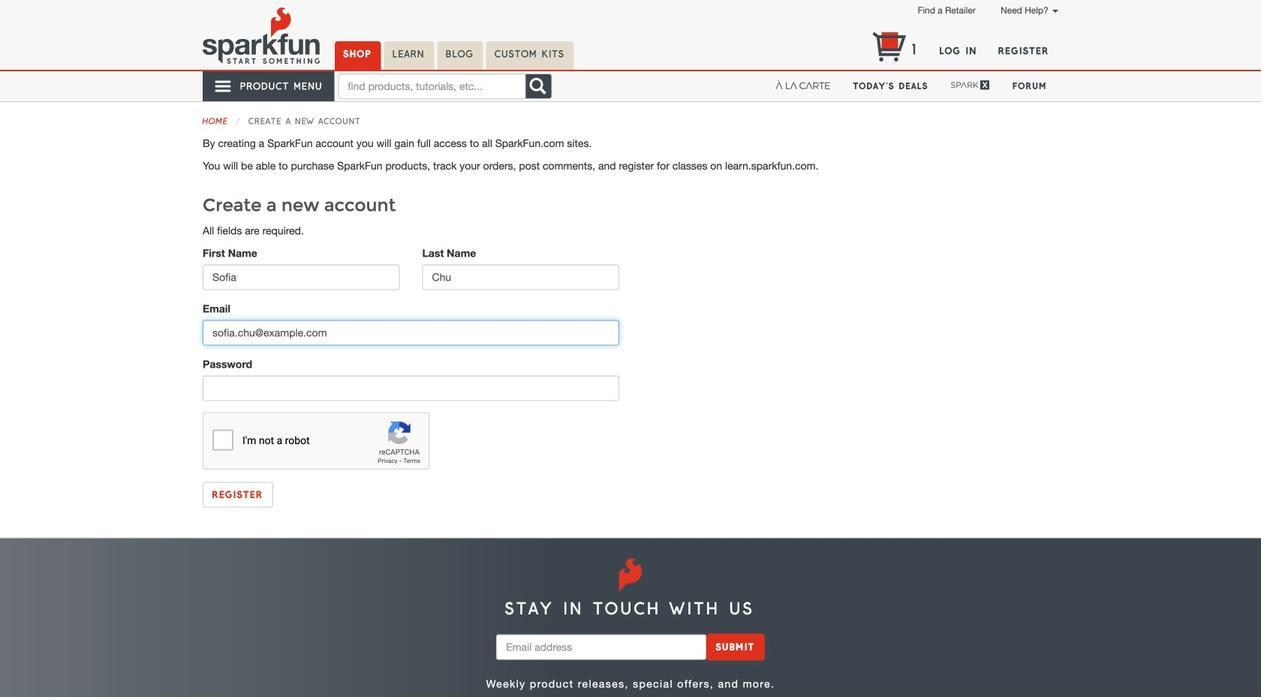 Task type: vqa. For each thing, say whether or not it's contained in the screenshot.
JANE.DOE@EXAMPLE.COM Email Field
yes



Task type: locate. For each thing, give the bounding box(es) containing it.
form
[[192, 246, 631, 508]]

None password field
[[203, 376, 620, 401]]

Jane text field
[[203, 265, 400, 290]]

None submit
[[203, 483, 273, 508], [707, 634, 765, 661], [203, 483, 273, 508], [707, 634, 765, 661]]

hamburger image
[[214, 77, 233, 95]]

Email address email field
[[497, 635, 707, 661]]

find products, tutorials, etc... text field
[[338, 74, 526, 99]]



Task type: describe. For each thing, give the bounding box(es) containing it.
jane.doe@example.com email field
[[203, 320, 620, 346]]

Doe text field
[[422, 265, 620, 290]]



